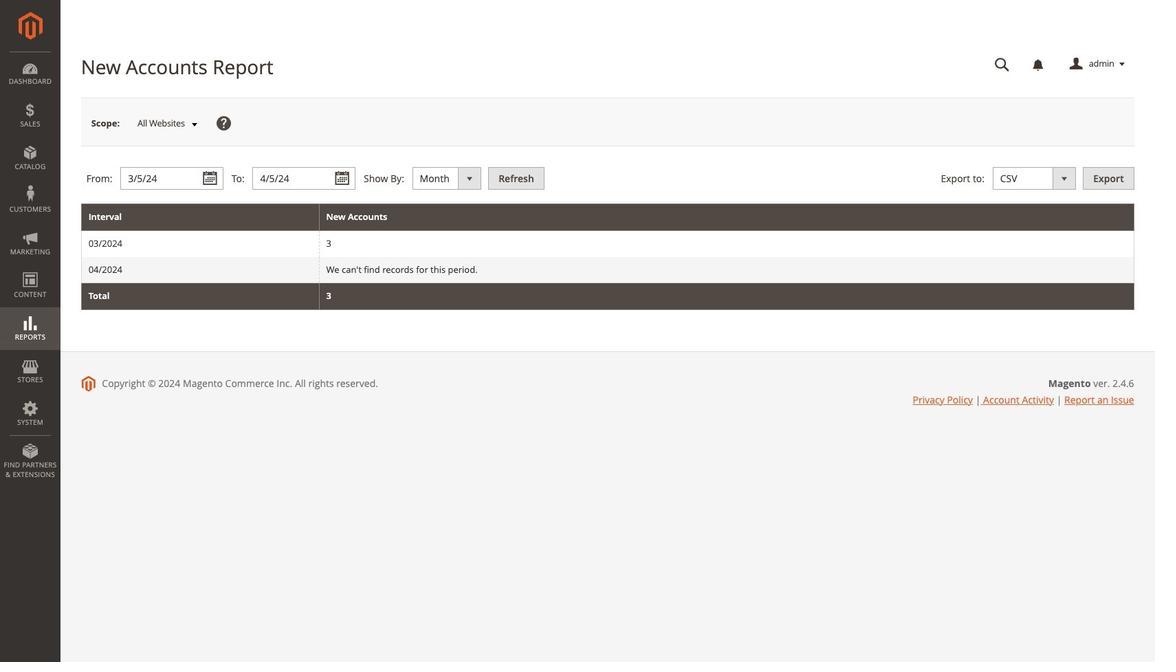 Task type: describe. For each thing, give the bounding box(es) containing it.
magento admin panel image
[[18, 12, 42, 40]]



Task type: locate. For each thing, give the bounding box(es) containing it.
None text field
[[120, 167, 224, 190], [253, 167, 356, 190], [120, 167, 224, 190], [253, 167, 356, 190]]

menu bar
[[0, 52, 61, 486]]

None text field
[[985, 52, 1019, 76]]



